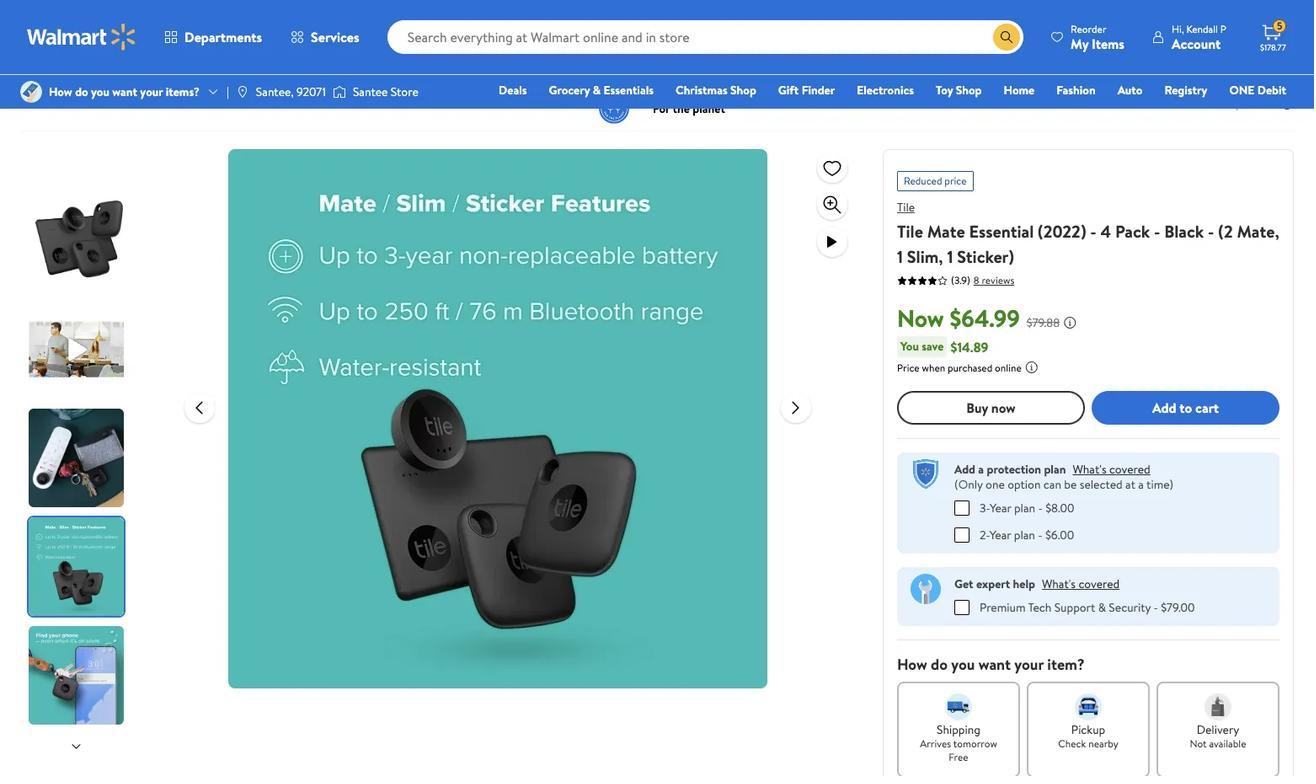 Task type: vqa. For each thing, say whether or not it's contained in the screenshot.
list containing shipping
no



Task type: locate. For each thing, give the bounding box(es) containing it.
shop right christmas
[[731, 82, 757, 99]]

your left items?
[[140, 83, 163, 100]]

1 horizontal spatial how
[[897, 653, 928, 675]]

want down premium
[[979, 653, 1011, 675]]

1 horizontal spatial want
[[979, 653, 1011, 675]]

1 horizontal spatial  image
[[236, 85, 249, 99]]

you
[[91, 83, 109, 100], [952, 653, 975, 675]]

debit
[[1258, 82, 1287, 99]]

1 horizontal spatial 1
[[947, 245, 953, 268]]

2 1 from the left
[[947, 245, 953, 268]]

&
[[120, 48, 128, 65], [593, 82, 601, 99], [1099, 599, 1106, 616]]

2 vertical spatial &
[[1099, 599, 1106, 616]]

add left one
[[955, 461, 976, 478]]

plan inside add a protection plan what's covered (only one option can be selected at a time)
[[1044, 461, 1066, 478]]

0 vertical spatial add
[[1153, 398, 1177, 417]]

black
[[1165, 220, 1204, 243]]

0 vertical spatial do
[[75, 83, 88, 100]]

zoom image modal image
[[822, 195, 843, 215]]

0 horizontal spatial electronics
[[20, 48, 77, 65]]

0 vertical spatial you
[[91, 83, 109, 100]]

gps down departments
[[203, 48, 225, 65]]

0 horizontal spatial you
[[91, 83, 109, 100]]

1 vertical spatial what's covered button
[[1042, 575, 1120, 592]]

gift finder link
[[771, 81, 843, 99]]

1 vertical spatial do
[[931, 653, 948, 675]]

1 horizontal spatial gps
[[203, 48, 225, 65]]

in_home_installation logo image
[[911, 573, 941, 604]]

1 vertical spatial your
[[1015, 653, 1044, 675]]

0 horizontal spatial do
[[75, 83, 88, 100]]

what's up "support"
[[1042, 575, 1076, 592]]

santee store
[[353, 83, 419, 100]]

electronics left "toy"
[[857, 82, 914, 99]]

covered up premium tech support & security - $79.00
[[1079, 575, 1120, 592]]

want for item?
[[979, 653, 1011, 675]]

how down walmart image
[[49, 83, 72, 100]]

learn more about strikethrough prices image
[[1064, 316, 1077, 329]]

you for how do you want your items?
[[91, 83, 109, 100]]

2 year from the top
[[990, 526, 1012, 543]]

do for how do you want your item?
[[931, 653, 948, 675]]

option
[[1008, 476, 1041, 493]]

what's right can
[[1073, 461, 1107, 478]]

mate,
[[1237, 220, 1280, 243]]

add left 'to'
[[1153, 398, 1177, 417]]

$178.77
[[1261, 41, 1286, 53]]

electronics for electronics
[[857, 82, 914, 99]]

4
[[1101, 220, 1112, 243]]

0 vertical spatial want
[[112, 83, 137, 100]]

1 left slim,
[[897, 245, 903, 268]]

fashion
[[1057, 82, 1096, 99]]

0 horizontal spatial  image
[[20, 81, 42, 103]]

add inside add a protection plan what's covered (only one option can be selected at a time)
[[955, 461, 976, 478]]

0 horizontal spatial shop
[[731, 82, 757, 99]]

tile
[[897, 199, 915, 216], [897, 220, 923, 243]]

tile down tile link
[[897, 220, 923, 243]]

purchased
[[948, 361, 993, 375]]

2-year plan - $6.00
[[980, 526, 1074, 543]]

$14.89
[[951, 337, 989, 356]]

0 horizontal spatial 1
[[897, 245, 903, 268]]

& for premium
[[1099, 599, 1106, 616]]

plan down option in the bottom of the page
[[1015, 499, 1036, 516]]

& right grocery
[[593, 82, 601, 99]]

plan down 3-year plan - $8.00 on the right bottom of page
[[1014, 526, 1036, 543]]

1
[[897, 245, 903, 268], [947, 245, 953, 268]]

a right the at
[[1139, 476, 1144, 493]]

you
[[901, 338, 919, 355]]

1 horizontal spatial do
[[931, 653, 948, 675]]

0 horizontal spatial /
[[84, 48, 88, 65]]

0 vertical spatial tile
[[897, 199, 915, 216]]

2 horizontal spatial &
[[1099, 599, 1106, 616]]

electronics link left "toy"
[[850, 81, 922, 99]]

add a protection plan what's covered (only one option can be selected at a time)
[[955, 461, 1174, 493]]

shop
[[731, 82, 757, 99], [956, 82, 982, 99]]

2 gps from the left
[[203, 48, 225, 65]]

 image
[[20, 81, 42, 103], [236, 85, 249, 99]]

at
[[1126, 476, 1136, 493]]

Premium Tech Support & Security - $79.00 checkbox
[[955, 600, 970, 615]]

1 year from the top
[[990, 499, 1012, 516]]

tile mate essential (2022) - 4 pack - black - (2 mate, 1 slim, 1 sticker) - image 2 of 8 image
[[29, 300, 127, 399]]

what's covered button for get expert help
[[1042, 575, 1120, 592]]

pack
[[1116, 220, 1150, 243]]

1 horizontal spatial electronics
[[857, 82, 914, 99]]

1 horizontal spatial your
[[1015, 653, 1044, 675]]

gps up how do you want your items?
[[95, 48, 117, 65]]

0 vertical spatial year
[[990, 499, 1012, 516]]

1 vertical spatial electronics link
[[850, 81, 922, 99]]

1 shop from the left
[[731, 82, 757, 99]]

1 horizontal spatial you
[[952, 653, 975, 675]]

my
[[1071, 34, 1089, 53]]

help
[[1013, 575, 1036, 592]]

your for items?
[[140, 83, 163, 100]]

& left navigation
[[120, 48, 128, 65]]

electronics for electronics / gps & navigation / gps trackers
[[20, 48, 77, 65]]

0 horizontal spatial how
[[49, 83, 72, 100]]

1 vertical spatial electronics
[[857, 82, 914, 99]]

support
[[1055, 599, 1096, 616]]

grocery & essentials link
[[541, 81, 661, 99]]

do down walmart image
[[75, 83, 88, 100]]

gps trackers link
[[203, 48, 270, 65]]

2 vertical spatial plan
[[1014, 526, 1036, 543]]

1 vertical spatial tile
[[897, 220, 923, 243]]

one debit link
[[1222, 81, 1294, 99]]

(3.9)
[[951, 273, 971, 287]]

1 right slim,
[[947, 245, 953, 268]]

store
[[391, 83, 419, 100]]

do up 'intent image for shipping'
[[931, 653, 948, 675]]

one
[[986, 476, 1005, 493]]

0 horizontal spatial electronics link
[[20, 48, 77, 65]]

2 shop from the left
[[956, 82, 982, 99]]

add to favorites list, tile mate essential (2022) - 4 pack - black - (2 mate, 1 slim, 1 sticker) image
[[822, 157, 843, 178]]

- left (2
[[1208, 220, 1215, 243]]

0 vertical spatial electronics
[[20, 48, 77, 65]]

mate
[[928, 220, 965, 243]]

auto link
[[1110, 81, 1151, 99]]

shop right "toy"
[[956, 82, 982, 99]]

reduced price
[[904, 174, 967, 188]]

add inside button
[[1153, 398, 1177, 417]]

 image right |
[[236, 85, 249, 99]]

intent image for pickup image
[[1075, 693, 1102, 720]]

home link
[[996, 81, 1043, 99]]

a left one
[[979, 461, 984, 478]]

add to cart button
[[1092, 391, 1280, 425]]

1 vertical spatial want
[[979, 653, 1011, 675]]

save
[[922, 338, 944, 355]]

departments button
[[150, 17, 276, 57]]

 image down walmart image
[[20, 81, 42, 103]]

buy now
[[967, 398, 1016, 417]]

1 vertical spatial add
[[955, 461, 976, 478]]

1 horizontal spatial shop
[[956, 82, 982, 99]]

0 vertical spatial covered
[[1110, 461, 1151, 478]]

check
[[1059, 736, 1086, 750]]

electronics up how do you want your items?
[[20, 48, 77, 65]]

1 horizontal spatial &
[[593, 82, 601, 99]]

1 vertical spatial year
[[990, 526, 1012, 543]]

electronics link up how do you want your items?
[[20, 48, 77, 65]]

1 horizontal spatial add
[[1153, 398, 1177, 417]]

1 vertical spatial plan
[[1015, 499, 1036, 516]]

how do you want your item?
[[897, 653, 1085, 675]]

covered right 'be' on the right bottom
[[1110, 461, 1151, 478]]

& right "support"
[[1099, 599, 1106, 616]]

how down in_home_installation logo
[[897, 653, 928, 675]]

Search search field
[[387, 20, 1024, 54]]

0 vertical spatial what's covered button
[[1073, 461, 1151, 478]]

$8.00
[[1046, 499, 1075, 516]]

add
[[1153, 398, 1177, 417], [955, 461, 976, 478]]

a
[[979, 461, 984, 478], [1139, 476, 1144, 493]]

nearby
[[1089, 736, 1119, 750]]

5 $178.77
[[1261, 19, 1286, 53]]

what's inside add a protection plan what's covered (only one option can be selected at a time)
[[1073, 461, 1107, 478]]

intent image for shipping image
[[945, 693, 972, 720]]

1 vertical spatial how
[[897, 653, 928, 675]]

0 vertical spatial what's
[[1073, 461, 1107, 478]]

do
[[75, 83, 88, 100], [931, 653, 948, 675]]

0 horizontal spatial add
[[955, 461, 976, 478]]

sponsored
[[1231, 96, 1277, 111]]

0 vertical spatial plan
[[1044, 461, 1066, 478]]

tile tile mate essential (2022) - 4 pack - black - (2 mate, 1 slim, 1 sticker)
[[897, 199, 1280, 268]]

0 vertical spatial your
[[140, 83, 163, 100]]

gps
[[95, 48, 117, 65], [203, 48, 225, 65]]

security
[[1109, 599, 1151, 616]]

plan
[[1044, 461, 1066, 478], [1015, 499, 1036, 516], [1014, 526, 1036, 543]]

- right pack in the top right of the page
[[1154, 220, 1161, 243]]

now
[[992, 398, 1016, 417]]

1 horizontal spatial /
[[192, 48, 197, 65]]

essentials
[[604, 82, 654, 99]]

tech
[[1028, 599, 1052, 616]]

year down the 3- at the right of the page
[[990, 526, 1012, 543]]

santee
[[353, 83, 388, 100]]

& for electronics
[[120, 48, 128, 65]]

services button
[[276, 17, 374, 57]]

gift
[[778, 82, 799, 99]]

0 horizontal spatial &
[[120, 48, 128, 65]]

departments
[[185, 28, 262, 46]]

reorder my items
[[1071, 21, 1125, 53]]

2 / from the left
[[192, 48, 197, 65]]

available
[[1210, 736, 1247, 750]]

santee, 92071
[[256, 83, 326, 100]]

plan right option in the bottom of the page
[[1044, 461, 1066, 478]]

year down one
[[990, 499, 1012, 516]]

/ up how do you want your items?
[[84, 48, 88, 65]]

do for how do you want your items?
[[75, 83, 88, 100]]

tile down "reduced"
[[897, 199, 915, 216]]

1 vertical spatial you
[[952, 653, 975, 675]]

your for item?
[[1015, 653, 1044, 675]]

-
[[1091, 220, 1097, 243], [1154, 220, 1161, 243], [1208, 220, 1215, 243], [1039, 499, 1043, 516], [1038, 526, 1043, 543], [1154, 599, 1159, 616]]

want down gps & navigation link
[[112, 83, 137, 100]]

8 reviews link
[[971, 273, 1015, 287]]

when
[[922, 361, 946, 375]]

/ down departments
[[192, 48, 197, 65]]

you down gps & navigation link
[[91, 83, 109, 100]]

your left item?
[[1015, 653, 1044, 675]]

you up 'intent image for shipping'
[[952, 653, 975, 675]]

next image image
[[70, 739, 83, 753]]

0 horizontal spatial gps
[[95, 48, 117, 65]]

0 horizontal spatial your
[[140, 83, 163, 100]]

0 horizontal spatial want
[[112, 83, 137, 100]]

- left $6.00
[[1038, 526, 1043, 543]]

one debit walmart+
[[1230, 82, 1287, 122]]

to
[[1180, 398, 1193, 417]]

0 vertical spatial how
[[49, 83, 72, 100]]

0 vertical spatial &
[[120, 48, 128, 65]]

 image
[[333, 83, 346, 100]]



Task type: describe. For each thing, give the bounding box(es) containing it.
add for add a protection plan what's covered (only one option can be selected at a time)
[[955, 461, 976, 478]]

2-Year plan - $6.00 checkbox
[[955, 527, 970, 542]]

free
[[949, 750, 969, 764]]

tile mate essential (2022) - 4 pack - black - (2 mate, 1 slim, 1 sticker) - image 1 of 8 image
[[29, 191, 127, 290]]

(only
[[955, 476, 983, 493]]

what's covered button for add a protection plan
[[1073, 461, 1151, 478]]

search icon image
[[1000, 30, 1014, 44]]

0 vertical spatial electronics link
[[20, 48, 77, 65]]

now
[[897, 302, 944, 335]]

toy shop link
[[929, 81, 990, 99]]

delivery
[[1197, 721, 1240, 738]]

shipping
[[937, 721, 981, 738]]

year for 3-
[[990, 499, 1012, 516]]

buy
[[967, 398, 988, 417]]

add to cart
[[1153, 398, 1219, 417]]

gift finder
[[778, 82, 835, 99]]

slim,
[[907, 245, 943, 268]]

(2022)
[[1038, 220, 1087, 243]]

essential
[[969, 220, 1034, 243]]

can
[[1044, 476, 1062, 493]]

$79.00
[[1161, 599, 1195, 616]]

toy shop
[[936, 82, 982, 99]]

covered inside add a protection plan what's covered (only one option can be selected at a time)
[[1110, 461, 1151, 478]]

Walmart Site-Wide search field
[[387, 20, 1024, 54]]

price
[[945, 174, 967, 188]]

tile mate essential (2022) - 4 pack - black - (2 mate, 1 slim, 1 sticker) - image 4 of 8 image
[[29, 517, 127, 616]]

grocery
[[549, 82, 590, 99]]

services
[[311, 28, 360, 46]]

not
[[1190, 736, 1207, 750]]

items?
[[166, 83, 200, 100]]

be
[[1065, 476, 1077, 493]]

get expert help what's covered
[[955, 575, 1120, 592]]

online
[[995, 361, 1022, 375]]

christmas shop
[[676, 82, 757, 99]]

legal information image
[[1025, 361, 1039, 374]]

1 vertical spatial covered
[[1079, 575, 1120, 592]]

$6.00
[[1046, 526, 1074, 543]]

$64.99
[[950, 302, 1020, 335]]

walmart image
[[27, 24, 137, 51]]

now $64.99
[[897, 302, 1020, 335]]

grocery & essentials
[[549, 82, 654, 99]]

8
[[974, 273, 980, 287]]

one
[[1230, 82, 1255, 99]]

reviews
[[982, 273, 1015, 287]]

pickup check nearby
[[1059, 721, 1119, 750]]

shop for christmas shop
[[731, 82, 757, 99]]

1 1 from the left
[[897, 245, 903, 268]]

tile mate essential (2022) - 4 pack - black - (2 mate, 1 slim, 1 sticker) image
[[228, 149, 767, 688]]

sticker)
[[957, 245, 1014, 268]]

christmas
[[676, 82, 728, 99]]

tomorrow
[[954, 736, 998, 750]]

buy now button
[[897, 391, 1085, 425]]

plan for $8.00
[[1015, 499, 1036, 516]]

p
[[1221, 21, 1227, 36]]

- left the $8.00 on the right bottom
[[1039, 499, 1043, 516]]

1 horizontal spatial electronics link
[[850, 81, 922, 99]]

protection
[[987, 461, 1042, 478]]

want for items?
[[112, 83, 137, 100]]

items
[[1092, 34, 1125, 53]]

92071
[[297, 83, 326, 100]]

next media item image
[[786, 397, 806, 418]]

you for how do you want your item?
[[952, 653, 975, 675]]

2 tile from the top
[[897, 220, 923, 243]]

|
[[227, 83, 229, 100]]

finder
[[802, 82, 835, 99]]

shop for toy shop
[[956, 82, 982, 99]]

navigation
[[131, 48, 185, 65]]

3-Year plan - $8.00 checkbox
[[955, 500, 970, 515]]

1 / from the left
[[84, 48, 88, 65]]

3-
[[980, 499, 990, 516]]

christmas shop link
[[668, 81, 764, 99]]

home
[[1004, 82, 1035, 99]]

wpp logo image
[[911, 459, 941, 490]]

trackers
[[228, 48, 270, 65]]

reduced
[[904, 174, 942, 188]]

how for how do you want your item?
[[897, 653, 928, 675]]

selected
[[1080, 476, 1123, 493]]

item?
[[1048, 653, 1085, 675]]

2-
[[980, 526, 990, 543]]

- left the $79.00
[[1154, 599, 1159, 616]]

auto
[[1118, 82, 1143, 99]]

plan for $6.00
[[1014, 526, 1036, 543]]

tile mate essential (2022) - 4 pack - black - (2 mate, 1 slim, 1 sticker) - image 3 of 8 image
[[29, 409, 127, 507]]

add for add to cart
[[1153, 398, 1177, 417]]

previous media item image
[[189, 397, 209, 418]]

how do you want your items?
[[49, 83, 200, 100]]

premium
[[980, 599, 1026, 616]]

- left 4
[[1091, 220, 1097, 243]]

(3.9) 8 reviews
[[951, 273, 1015, 287]]

ad disclaimer and feedback for skylinedisplayad image
[[1281, 97, 1294, 110]]

deals link
[[491, 81, 535, 99]]

deals
[[499, 82, 527, 99]]

 image for santee, 92071
[[236, 85, 249, 99]]

3-year plan - $8.00
[[980, 499, 1075, 516]]

tile mate essential (2022) - 4 pack - black - (2 mate, 1 slim, 1 sticker) - image 5 of 8 image
[[29, 626, 127, 725]]

1 vertical spatial &
[[593, 82, 601, 99]]

0 horizontal spatial a
[[979, 461, 984, 478]]

intent image for delivery image
[[1205, 693, 1232, 720]]

santee,
[[256, 83, 294, 100]]

$79.88
[[1027, 314, 1060, 331]]

account
[[1172, 34, 1221, 53]]

 image for how do you want your items?
[[20, 81, 42, 103]]

reorder
[[1071, 21, 1107, 36]]

year for 2-
[[990, 526, 1012, 543]]

premium tech support & security - $79.00
[[980, 599, 1195, 616]]

1 horizontal spatial a
[[1139, 476, 1144, 493]]

expert
[[977, 575, 1010, 592]]

shipping arrives tomorrow free
[[920, 721, 998, 764]]

1 gps from the left
[[95, 48, 117, 65]]

registry link
[[1157, 81, 1215, 99]]

1 tile from the top
[[897, 199, 915, 216]]

(2
[[1219, 220, 1233, 243]]

get
[[955, 575, 974, 592]]

5
[[1278, 19, 1283, 33]]

how for how do you want your items?
[[49, 83, 72, 100]]

view video image
[[822, 232, 843, 252]]

arrives
[[920, 736, 951, 750]]

1 vertical spatial what's
[[1042, 575, 1076, 592]]



